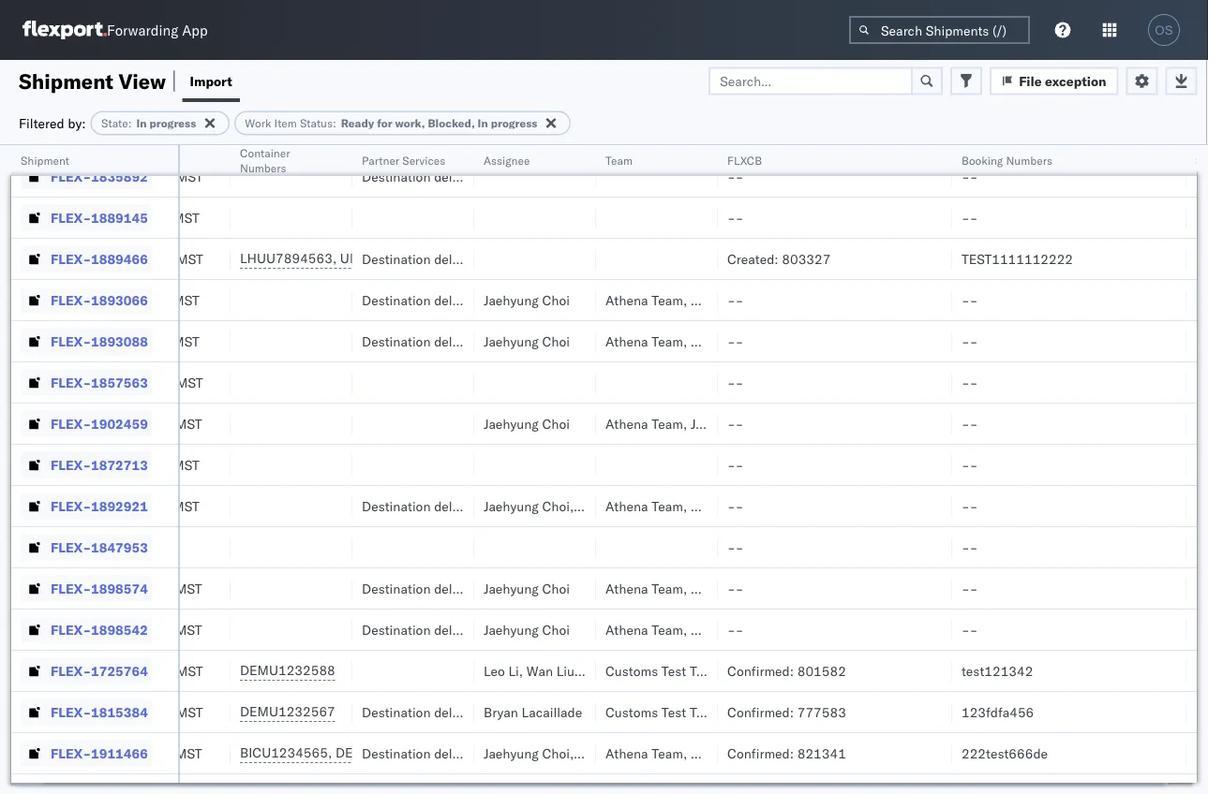 Task type: vqa. For each thing, say whether or not it's contained in the screenshot.
on within Original Master Bill Required Created by Sharmaine Diaz on Aug 14 at 9:44 pm
no



Task type: locate. For each thing, give the bounding box(es) containing it.
222test666de
[[962, 746, 1048, 762]]

3 feb from the top
[[90, 622, 112, 638]]

1 vertical spatial 16,
[[113, 333, 133, 350]]

3 destination delivery from the top
[[362, 292, 480, 308]]

dec 09, 2022 mst
[[90, 251, 203, 267]]

flex- inside flex-1902459 button
[[51, 416, 91, 432]]

flex- down shipment button
[[51, 168, 91, 185]]

numbers for container numbers
[[240, 161, 286, 175]]

1 jan from the top
[[90, 209, 110, 226]]

: up delivery
[[128, 116, 132, 130]]

1911466
[[91, 746, 148, 762]]

flex-1857563
[[51, 374, 148, 391]]

flex- inside flex-1898574 button
[[51, 581, 91, 597]]

5 2022 from the top
[[140, 704, 173, 721]]

3 destination from the top
[[362, 292, 431, 308]]

numbers inside "container numbers"
[[240, 161, 286, 175]]

se
[[1196, 153, 1208, 167]]

7 flex- from the top
[[51, 416, 91, 432]]

4 nov from the top
[[90, 704, 113, 721]]

flex- inside flex-1889466 button
[[51, 251, 91, 267]]

flex-1835892 button
[[21, 164, 152, 190]]

1 progress from the left
[[150, 116, 196, 130]]

13,
[[113, 209, 133, 226], [116, 622, 136, 638]]

shipment for shipment
[[21, 153, 69, 167]]

test
[[620, 663, 643, 680]]

confirmed: up confirmed: 777583
[[727, 663, 794, 680]]

assignee
[[484, 153, 530, 167]]

confirmed: for confirmed: 821341
[[727, 746, 794, 762]]

flex- inside flex-1725764 "button"
[[51, 663, 91, 680]]

shipment up by:
[[19, 68, 113, 94]]

test121342
[[962, 663, 1033, 680]]

3 jaehyung choi from the top
[[484, 416, 570, 432]]

blocked,
[[428, 116, 475, 130]]

2023 up nov 25, 2022 mst
[[139, 622, 172, 638]]

6 jaehyung from the top
[[484, 622, 539, 638]]

leo left tu
[[577, 498, 599, 515]]

14 flex- from the top
[[51, 704, 91, 721]]

1 vertical spatial leo
[[484, 663, 505, 680]]

test1111112222
[[962, 251, 1073, 267]]

jan up flex-1892921
[[90, 457, 110, 473]]

5 destination from the top
[[362, 498, 431, 515]]

destination
[[362, 168, 431, 185], [362, 251, 431, 267], [362, 292, 431, 308], [362, 333, 431, 350], [362, 498, 431, 515], [362, 581, 431, 597], [362, 622, 431, 638], [362, 704, 431, 721]]

flex- for 1902459
[[51, 416, 91, 432]]

confirmed: for confirmed: 801582
[[727, 663, 794, 680]]

flex-1893088 button
[[21, 329, 152, 355]]

2022 for 28,
[[140, 704, 173, 721]]

10 flex- from the top
[[51, 539, 91, 556]]

jan 16, 2023 mst up jan 30, 2023 mst at the left of the page
[[90, 457, 200, 473]]

flex- for 1893088
[[51, 333, 91, 350]]

0 horizontal spatial progress
[[150, 116, 196, 130]]

nov down shipment button
[[90, 168, 113, 185]]

2 vertical spatial 16,
[[113, 457, 133, 473]]

1 jaehyung choi from the top
[[484, 292, 570, 308]]

02,
[[116, 581, 136, 597]]

mst up nov 28, 2022 mst
[[176, 663, 203, 680]]

flex-1857563 button
[[21, 370, 152, 396]]

jaehyung
[[484, 292, 539, 308], [484, 333, 539, 350], [484, 416, 539, 432], [484, 498, 539, 515], [484, 581, 539, 597], [484, 622, 539, 638]]

flex- inside flex-1893066 button
[[51, 292, 91, 308]]

created:
[[727, 251, 779, 267]]

confirmed: 821341
[[727, 746, 846, 762]]

nov left the 17,
[[90, 374, 113, 391]]

09,
[[117, 251, 137, 267]]

1 horizontal spatial numbers
[[1006, 153, 1053, 167]]

flex- down 'flex-1892921' button
[[51, 539, 91, 556]]

2022
[[140, 168, 173, 185], [141, 251, 173, 267], [140, 374, 173, 391], [140, 663, 173, 680], [140, 704, 173, 721]]

2023 up nov 17, 2022 mst
[[137, 333, 169, 350]]

13, down 02,
[[116, 622, 136, 638]]

25,
[[117, 663, 137, 680]]

work
[[245, 116, 271, 130]]

flex-1902459 button
[[21, 411, 152, 437]]

1 horizontal spatial :
[[333, 116, 336, 130]]

resize handle column header
[[58, 145, 81, 795], [156, 145, 178, 795], [208, 145, 231, 795], [330, 145, 352, 795], [452, 145, 474, 795], [574, 145, 596, 795], [696, 145, 718, 795], [930, 145, 952, 795], [1164, 145, 1187, 795]]

4 choi from the top
[[542, 581, 570, 597]]

6 flex- from the top
[[51, 374, 91, 391]]

3 nov from the top
[[90, 663, 113, 680]]

2 vertical spatial confirmed:
[[727, 746, 794, 762]]

flex- down flex-1898542 'button'
[[51, 663, 91, 680]]

jan down flex-1893066
[[90, 333, 110, 350]]

1 feb from the top
[[90, 416, 112, 432]]

2022 down delivery
[[140, 168, 173, 185]]

feb left 02,
[[90, 581, 112, 597]]

2023 right 02,
[[139, 581, 172, 597]]

flex- inside flex-1872713 button
[[51, 457, 91, 473]]

destination delivery
[[362, 168, 480, 185], [362, 251, 480, 267], [362, 292, 480, 308], [362, 333, 480, 350], [362, 498, 480, 515], [362, 581, 480, 597], [362, 622, 480, 638], [362, 704, 480, 721]]

nov for nov 25, 2022 mst
[[90, 663, 113, 680]]

feb left 06, on the left bottom of page
[[90, 416, 112, 432]]

: left ready
[[333, 116, 336, 130]]

3 confirmed: from the top
[[727, 746, 794, 762]]

app
[[182, 21, 208, 39]]

confirmed: 801582
[[727, 663, 846, 680]]

8 flex- from the top
[[51, 457, 91, 473]]

feb left "03,"
[[90, 746, 112, 762]]

flex- down "flex-1835892" button
[[51, 209, 91, 226]]

1 horizontal spatial in
[[478, 116, 488, 130]]

confirmed: down confirmed: 777583
[[727, 746, 794, 762]]

flex-1898542 button
[[21, 617, 152, 643]]

confirmed: for confirmed: 777583
[[727, 704, 794, 721]]

1 vertical spatial 13,
[[116, 622, 136, 638]]

in right blocked,
[[478, 116, 488, 130]]

flex- inside flex-1889145 button
[[51, 209, 91, 226]]

1 jaehyung from the top
[[484, 292, 539, 308]]

leo
[[577, 498, 599, 515], [484, 663, 505, 680]]

demu1232588
[[240, 663, 335, 679]]

1 vertical spatial jan 16, 2023 mst
[[90, 333, 200, 350]]

1 horizontal spatial leo
[[577, 498, 599, 515]]

2022 right 09,
[[141, 251, 173, 267]]

flex- down flex-1847953 button
[[51, 581, 91, 597]]

flex- down flex-1815384 button at the left
[[51, 746, 91, 762]]

nov for nov 28, 2022 mst
[[90, 704, 113, 721]]

0 horizontal spatial numbers
[[240, 161, 286, 175]]

shipment down filtered on the top left of the page
[[21, 153, 69, 167]]

1 confirmed: from the top
[[727, 663, 794, 680]]

flex- for 1898574
[[51, 581, 91, 597]]

mst down nov 25, 2022 mst
[[176, 704, 203, 721]]

11 flex- from the top
[[51, 581, 91, 597]]

9 resize handle column header from the left
[[1164, 145, 1187, 795]]

9 flex- from the top
[[51, 498, 91, 515]]

quoted delivery date button
[[81, 142, 212, 175]]

1725764
[[91, 663, 148, 680]]

flex-1892921 button
[[21, 494, 152, 520]]

jan left 30,
[[90, 498, 110, 515]]

booking
[[962, 153, 1003, 167]]

nov left 25,
[[90, 663, 113, 680]]

jan 16, 2023 mst up nov 17, 2022 mst
[[90, 333, 200, 350]]

2022 right 25,
[[140, 663, 173, 680]]

03,
[[116, 746, 136, 762]]

1 choi from the top
[[542, 292, 570, 308]]

flex- inside flex-1857563 button
[[51, 374, 91, 391]]

7 destination delivery from the top
[[362, 622, 480, 638]]

-
[[727, 168, 736, 185], [736, 168, 744, 185], [962, 168, 970, 185], [970, 168, 978, 185], [1196, 168, 1204, 185], [1204, 168, 1208, 185], [727, 209, 736, 226], [736, 209, 744, 226], [962, 209, 970, 226], [970, 209, 978, 226], [1196, 209, 1204, 226], [1204, 209, 1208, 226], [727, 292, 736, 308], [736, 292, 744, 308], [962, 292, 970, 308], [970, 292, 978, 308], [1196, 292, 1204, 308], [1204, 292, 1208, 308], [727, 333, 736, 350], [736, 333, 744, 350], [962, 333, 970, 350], [970, 333, 978, 350], [1196, 333, 1204, 350], [1204, 333, 1208, 350], [727, 374, 736, 391], [736, 374, 744, 391], [962, 374, 970, 391], [970, 374, 978, 391], [1196, 374, 1204, 391], [1204, 374, 1208, 391], [727, 416, 736, 432], [736, 416, 744, 432], [962, 416, 970, 432], [970, 416, 978, 432], [1196, 416, 1204, 432], [1204, 416, 1208, 432], [727, 457, 736, 473], [736, 457, 744, 473], [962, 457, 970, 473], [970, 457, 978, 473], [1196, 457, 1204, 473], [1204, 457, 1208, 473], [727, 498, 736, 515], [736, 498, 744, 515], [962, 498, 970, 515], [970, 498, 978, 515], [1196, 498, 1204, 515], [1204, 498, 1208, 515], [727, 539, 736, 556], [736, 539, 744, 556], [962, 539, 970, 556], [970, 539, 978, 556], [1196, 539, 1204, 556], [1204, 539, 1208, 556], [727, 581, 736, 597], [736, 581, 744, 597], [962, 581, 970, 597], [970, 581, 978, 597], [1196, 581, 1204, 597], [1204, 581, 1208, 597], [727, 622, 736, 638], [736, 622, 744, 638], [962, 622, 970, 638], [970, 622, 978, 638], [1196, 622, 1204, 638], [1204, 622, 1208, 638], [578, 663, 586, 680]]

12 flex- from the top
[[51, 622, 91, 638]]

mst
[[176, 168, 203, 185], [173, 209, 200, 226], [177, 251, 203, 267], [173, 292, 200, 308], [173, 333, 200, 350], [176, 374, 203, 391], [175, 416, 202, 432], [173, 457, 200, 473], [173, 498, 200, 515], [175, 581, 202, 597], [175, 622, 202, 638], [176, 663, 203, 680], [176, 704, 203, 721], [175, 746, 202, 762]]

flex-1847953
[[51, 539, 148, 556]]

flxcb
[[727, 153, 762, 167]]

3 2022 from the top
[[140, 374, 173, 391]]

1 16, from the top
[[113, 292, 133, 308]]

flex- for 1889466
[[51, 251, 91, 267]]

0 vertical spatial confirmed:
[[727, 663, 794, 680]]

16,
[[113, 292, 133, 308], [113, 333, 133, 350], [113, 457, 133, 473]]

feb up flex-1725764
[[90, 622, 112, 638]]

flex- for 1898542
[[51, 622, 91, 638]]

16, down 09,
[[113, 292, 133, 308]]

15 flex- from the top
[[51, 746, 91, 762]]

flex- for 1857563
[[51, 374, 91, 391]]

5 jaehyung from the top
[[484, 581, 539, 597]]

flex- inside flex-1847953 button
[[51, 539, 91, 556]]

3 jan from the top
[[90, 333, 110, 350]]

shipment button
[[11, 149, 159, 168]]

progress up delivery
[[150, 116, 196, 130]]

mst down jan 13, 2023 mst
[[177, 251, 203, 267]]

delivery
[[130, 146, 172, 160]]

flex- inside 'flex-1892921' button
[[51, 498, 91, 515]]

0 horizontal spatial :
[[128, 116, 132, 130]]

feb 02, 2023 mst
[[90, 581, 202, 597]]

mst right 30,
[[173, 498, 200, 515]]

flex- down flex-1889145 button
[[51, 251, 91, 267]]

unknown
[[90, 539, 146, 556]]

flex- down flex-1898574 button
[[51, 622, 91, 638]]

nov
[[90, 168, 113, 185], [90, 374, 113, 391], [90, 663, 113, 680], [90, 704, 113, 721]]

17,
[[117, 374, 137, 391]]

lacaillade
[[522, 704, 582, 721]]

1 nov from the top
[[90, 168, 113, 185]]

flex- down flex-1893088 button
[[51, 374, 91, 391]]

1 horizontal spatial progress
[[491, 116, 538, 130]]

13, for jan
[[113, 209, 133, 226]]

1835892
[[91, 168, 148, 185]]

2023 right "03,"
[[139, 746, 172, 762]]

2022 for 08,
[[140, 168, 173, 185]]

jan up flex-1889466
[[90, 209, 110, 226]]

13 flex- from the top
[[51, 663, 91, 680]]

flex- down flex-1889466 button on the left of page
[[51, 292, 91, 308]]

2 nov from the top
[[90, 374, 113, 391]]

flex- down flex-1872713 button
[[51, 498, 91, 515]]

4 delivery from the top
[[434, 333, 480, 350]]

flex- down flex-1725764 "button"
[[51, 704, 91, 721]]

flex-
[[51, 168, 91, 185], [51, 209, 91, 226], [51, 251, 91, 267], [51, 292, 91, 308], [51, 333, 91, 350], [51, 374, 91, 391], [51, 416, 91, 432], [51, 457, 91, 473], [51, 498, 91, 515], [51, 539, 91, 556], [51, 581, 91, 597], [51, 622, 91, 638], [51, 663, 91, 680], [51, 704, 91, 721], [51, 746, 91, 762]]

flex- inside "flex-1835892" button
[[51, 168, 91, 185]]

8 destination from the top
[[362, 704, 431, 721]]

flex- for 1911466
[[51, 746, 91, 762]]

feb 13, 2023 mst
[[90, 622, 202, 638]]

2 vertical spatial jan 16, 2023 mst
[[90, 457, 200, 473]]

16, up the 17,
[[113, 333, 133, 350]]

flex- down flex-1902459 button
[[51, 457, 91, 473]]

2022 for 09,
[[141, 251, 173, 267]]

jan down flex-1889466
[[90, 292, 110, 308]]

1815384
[[91, 704, 148, 721]]

2023
[[137, 209, 169, 226], [137, 292, 169, 308], [137, 333, 169, 350], [139, 416, 172, 432], [137, 457, 169, 473], [137, 498, 169, 515], [139, 581, 172, 597], [139, 622, 172, 638], [139, 746, 172, 762]]

0 vertical spatial 16,
[[113, 292, 133, 308]]

feb 03, 2023 mst
[[90, 746, 202, 762]]

2022 right 28,
[[140, 704, 173, 721]]

3 jaehyung from the top
[[484, 416, 539, 432]]

numbers right booking
[[1006, 153, 1053, 167]]

821341
[[797, 746, 846, 762]]

confirmed: down confirmed: 801582
[[727, 704, 794, 721]]

5 flex- from the top
[[51, 333, 91, 350]]

3 16, from the top
[[113, 457, 133, 473]]

feb for feb 13, 2023 mst
[[90, 622, 112, 638]]

1 flex- from the top
[[51, 168, 91, 185]]

3 flex- from the top
[[51, 251, 91, 267]]

flex- inside flex-1893088 button
[[51, 333, 91, 350]]

nov left 28,
[[90, 704, 113, 721]]

5 jan from the top
[[90, 498, 110, 515]]

0 horizontal spatial in
[[136, 116, 147, 130]]

flex- inside button
[[51, 746, 91, 762]]

4 jaehyung from the top
[[484, 498, 539, 515]]

2 2022 from the top
[[141, 251, 173, 267]]

4 2022 from the top
[[140, 663, 173, 680]]

2023 right 30,
[[137, 498, 169, 515]]

delivery
[[434, 168, 480, 185], [434, 251, 480, 267], [434, 292, 480, 308], [434, 333, 480, 350], [434, 498, 480, 515], [434, 581, 480, 597], [434, 622, 480, 638], [434, 704, 480, 721]]

0 vertical spatial 13,
[[113, 209, 133, 226]]

in right state
[[136, 116, 147, 130]]

leo left li,
[[484, 663, 505, 680]]

2 resize handle column header from the left
[[156, 145, 178, 795]]

2 feb from the top
[[90, 581, 112, 597]]

0 vertical spatial shipment
[[19, 68, 113, 94]]

flex- inside flex-1898542 'button'
[[51, 622, 91, 638]]

for
[[377, 116, 392, 130]]

16, up 30,
[[113, 457, 133, 473]]

2022 right the 17,
[[140, 374, 173, 391]]

numbers down container at left top
[[240, 161, 286, 175]]

bryan
[[484, 704, 518, 721]]

13, down 08,
[[113, 209, 133, 226]]

flex-1889145
[[51, 209, 148, 226]]

1 vertical spatial shipment
[[21, 153, 69, 167]]

leo li, wan liu - test, test
[[484, 663, 643, 680]]

4 feb from the top
[[90, 746, 112, 762]]

flex- down flex-1857563 button
[[51, 416, 91, 432]]

import button
[[182, 60, 240, 102]]

flex- down flex-1893066 button
[[51, 333, 91, 350]]

shipment inside button
[[21, 153, 69, 167]]

06,
[[116, 416, 136, 432]]

os
[[1155, 23, 1173, 37]]

container numbers button
[[231, 142, 334, 175]]

nov for nov 17, 2022 mst
[[90, 374, 113, 391]]

bicu1234565, demu1232567
[[240, 745, 431, 762]]

flex- inside flex-1815384 button
[[51, 704, 91, 721]]

shipment view
[[19, 68, 166, 94]]

1 in from the left
[[136, 116, 147, 130]]

2022 for 25,
[[140, 663, 173, 680]]

liu
[[557, 663, 575, 680]]

progress up assignee
[[491, 116, 538, 130]]

1 2022 from the top
[[140, 168, 173, 185]]

1893088
[[91, 333, 148, 350]]

1 jan 16, 2023 mst from the top
[[90, 292, 200, 308]]

shipment
[[19, 68, 113, 94], [21, 153, 69, 167]]

jan 13, 2023 mst
[[90, 209, 200, 226]]

2 flex- from the top
[[51, 209, 91, 226]]

mst down nov 28, 2022 mst
[[175, 746, 202, 762]]

0 vertical spatial leo
[[577, 498, 599, 515]]

4 flex- from the top
[[51, 292, 91, 308]]

0 vertical spatial jan 16, 2023 mst
[[90, 292, 200, 308]]

jan 16, 2023 mst down the dec 09, 2022 mst
[[90, 292, 200, 308]]

3 jan 16, 2023 mst from the top
[[90, 457, 200, 473]]

forwarding app
[[107, 21, 208, 39]]

progress
[[150, 116, 196, 130], [491, 116, 538, 130]]

nov for nov 08, 2022 mst
[[90, 168, 113, 185]]

28,
[[117, 704, 137, 721]]

li,
[[509, 663, 523, 680]]

2 confirmed: from the top
[[727, 704, 794, 721]]

1 vertical spatial confirmed:
[[727, 704, 794, 721]]

bicu1234565,
[[240, 745, 332, 762]]

8 destination delivery from the top
[[362, 704, 480, 721]]



Task type: describe. For each thing, give the bounding box(es) containing it.
flex- for 1835892
[[51, 168, 91, 185]]

3 resize handle column header from the left
[[208, 145, 231, 795]]

partner services
[[362, 153, 445, 167]]

1 : from the left
[[128, 116, 132, 130]]

state
[[101, 116, 128, 130]]

nov 25, 2022 mst
[[90, 663, 203, 680]]

booking numbers
[[962, 153, 1053, 167]]

2023 right 06, on the left bottom of page
[[139, 416, 172, 432]]

1 destination from the top
[[362, 168, 431, 185]]

mst up feb 06, 2023 mst
[[176, 374, 203, 391]]

5 jaehyung choi from the top
[[484, 622, 570, 638]]

flex-1889466 button
[[21, 246, 152, 272]]

mst up nov 17, 2022 mst
[[173, 333, 200, 350]]

2023 up the dec 09, 2022 mst
[[137, 209, 169, 226]]

30,
[[113, 498, 133, 515]]

mst down the dec 09, 2022 mst
[[173, 292, 200, 308]]

1 vertical spatial demu1232567
[[335, 745, 431, 762]]

8 delivery from the top
[[434, 704, 480, 721]]

nov 28, 2022 mst
[[90, 704, 203, 721]]

5 resize handle column header from the left
[[452, 145, 474, 795]]

lhuu7894563,
[[240, 250, 337, 267]]

flex-1911466 button
[[21, 741, 152, 767]]

feb for feb 06, 2023 mst
[[90, 416, 112, 432]]

3 choi from the top
[[542, 416, 570, 432]]

1 destination delivery from the top
[[362, 168, 480, 185]]

forwarding app link
[[22, 21, 208, 39]]

flex-1872713
[[51, 457, 148, 473]]

partner
[[362, 153, 399, 167]]

7 delivery from the top
[[434, 622, 480, 638]]

2 choi from the top
[[542, 333, 570, 350]]

wan
[[527, 663, 553, 680]]

quoted delivery date
[[90, 146, 172, 175]]

2023 down feb 06, 2023 mst
[[137, 457, 169, 473]]

2 16, from the top
[[113, 333, 133, 350]]

choi,
[[542, 498, 574, 515]]

date
[[90, 161, 114, 175]]

2022 for 17,
[[140, 374, 173, 391]]

flex- for 1872713
[[51, 457, 91, 473]]

work,
[[395, 116, 425, 130]]

flex-1902459
[[51, 416, 148, 432]]

1 delivery from the top
[[434, 168, 480, 185]]

1889466
[[91, 251, 148, 267]]

2 jan from the top
[[90, 292, 110, 308]]

5 choi from the top
[[542, 622, 570, 638]]

dec
[[90, 251, 113, 267]]

1902459
[[91, 416, 148, 432]]

flex-1898574 button
[[21, 576, 152, 602]]

803327
[[782, 251, 831, 267]]

flex- for 1725764
[[51, 663, 91, 680]]

se button
[[1187, 149, 1208, 168]]

2 destination delivery from the top
[[362, 251, 480, 267]]

services
[[402, 153, 445, 167]]

Search... text field
[[709, 67, 913, 95]]

mst up the dec 09, 2022 mst
[[173, 209, 200, 226]]

flex- for 1893066
[[51, 292, 91, 308]]

team
[[606, 153, 633, 167]]

1 resize handle column header from the left
[[58, 145, 81, 795]]

4 jan from the top
[[90, 457, 110, 473]]

flex-1893066 button
[[21, 287, 152, 314]]

3 delivery from the top
[[434, 292, 480, 308]]

2 jan 16, 2023 mst from the top
[[90, 333, 200, 350]]

flexport. image
[[22, 21, 107, 39]]

feb for feb 03, 2023 mst
[[90, 746, 112, 762]]

booking numbers button
[[952, 149, 1168, 168]]

flex-1892921
[[51, 498, 148, 515]]

flex-1815384
[[51, 704, 148, 721]]

08,
[[117, 168, 137, 185]]

13, for feb
[[116, 622, 136, 638]]

work item status : ready for work, blocked, in progress
[[245, 116, 538, 130]]

status
[[300, 116, 333, 130]]

flex-1889466
[[51, 251, 148, 267]]

nov 17, 2022 mst
[[90, 374, 203, 391]]

4 jaehyung choi from the top
[[484, 581, 570, 597]]

5 destination delivery from the top
[[362, 498, 480, 515]]

mst down nov 17, 2022 mst
[[175, 416, 202, 432]]

2 in from the left
[[478, 116, 488, 130]]

created: 803327
[[727, 251, 831, 267]]

Search Shipments (/) text field
[[849, 16, 1030, 44]]

2 destination from the top
[[362, 251, 431, 267]]

1889145
[[91, 209, 148, 226]]

2 delivery from the top
[[434, 251, 480, 267]]

flex-1911466
[[51, 746, 148, 762]]

0 horizontal spatial leo
[[484, 663, 505, 680]]

6 destination delivery from the top
[[362, 581, 480, 597]]

7 destination from the top
[[362, 622, 431, 638]]

bryan lacaillade
[[484, 704, 582, 721]]

7 resize handle column header from the left
[[696, 145, 718, 795]]

6 destination from the top
[[362, 581, 431, 597]]

mst down feb 06, 2023 mst
[[173, 457, 200, 473]]

flex- for 1815384
[[51, 704, 91, 721]]

feb for feb 02, 2023 mst
[[90, 581, 112, 597]]

by:
[[68, 115, 86, 131]]

flex- for 1847953
[[51, 539, 91, 556]]

file
[[1019, 73, 1042, 89]]

state : in progress
[[101, 116, 196, 130]]

0 vertical spatial demu1232567
[[240, 704, 335, 720]]

flex- for 1889145
[[51, 209, 91, 226]]

2023 down the dec 09, 2022 mst
[[137, 292, 169, 308]]

6 delivery from the top
[[434, 581, 480, 597]]

numbers for booking numbers
[[1006, 153, 1053, 167]]

lhuu7894563, uetu5238478
[[240, 250, 431, 267]]

4 destination delivery from the top
[[362, 333, 480, 350]]

jaehyung choi, leo tu
[[484, 498, 616, 515]]

confirmed: 777583
[[727, 704, 846, 721]]

2 : from the left
[[333, 116, 336, 130]]

mst up nov 25, 2022 mst
[[175, 622, 202, 638]]

1857563
[[91, 374, 148, 391]]

view
[[119, 68, 166, 94]]

8 resize handle column header from the left
[[930, 145, 952, 795]]

flex-1898542
[[51, 622, 148, 638]]

uetu5238478
[[340, 250, 431, 267]]

flxcb button
[[718, 149, 934, 168]]

1898574
[[91, 581, 148, 597]]

5 delivery from the top
[[434, 498, 480, 515]]

mst up feb 13, 2023 mst
[[175, 581, 202, 597]]

filtered
[[19, 115, 64, 131]]

nov 08, 2022 mst
[[90, 168, 203, 185]]

4 destination from the top
[[362, 333, 431, 350]]

777583
[[797, 704, 846, 721]]

item
[[274, 116, 297, 130]]

flex-1725764 button
[[21, 658, 152, 685]]

flex-1815384 button
[[21, 700, 152, 726]]

shipment for shipment view
[[19, 68, 113, 94]]

flex-1898574
[[51, 581, 148, 597]]

1847953
[[91, 539, 148, 556]]

mst up jan 13, 2023 mst
[[176, 168, 203, 185]]

4 resize handle column header from the left
[[330, 145, 352, 795]]

jan 30, 2023 mst
[[90, 498, 200, 515]]

2 progress from the left
[[491, 116, 538, 130]]

os button
[[1143, 8, 1186, 52]]

123fdfa456
[[962, 704, 1034, 721]]

flex- for 1892921
[[51, 498, 91, 515]]

1893066
[[91, 292, 148, 308]]

2 jaehyung from the top
[[484, 333, 539, 350]]

2 jaehyung choi from the top
[[484, 333, 570, 350]]

flex-1872713 button
[[21, 452, 152, 479]]

6 resize handle column header from the left
[[574, 145, 596, 795]]

import
[[190, 73, 232, 89]]



